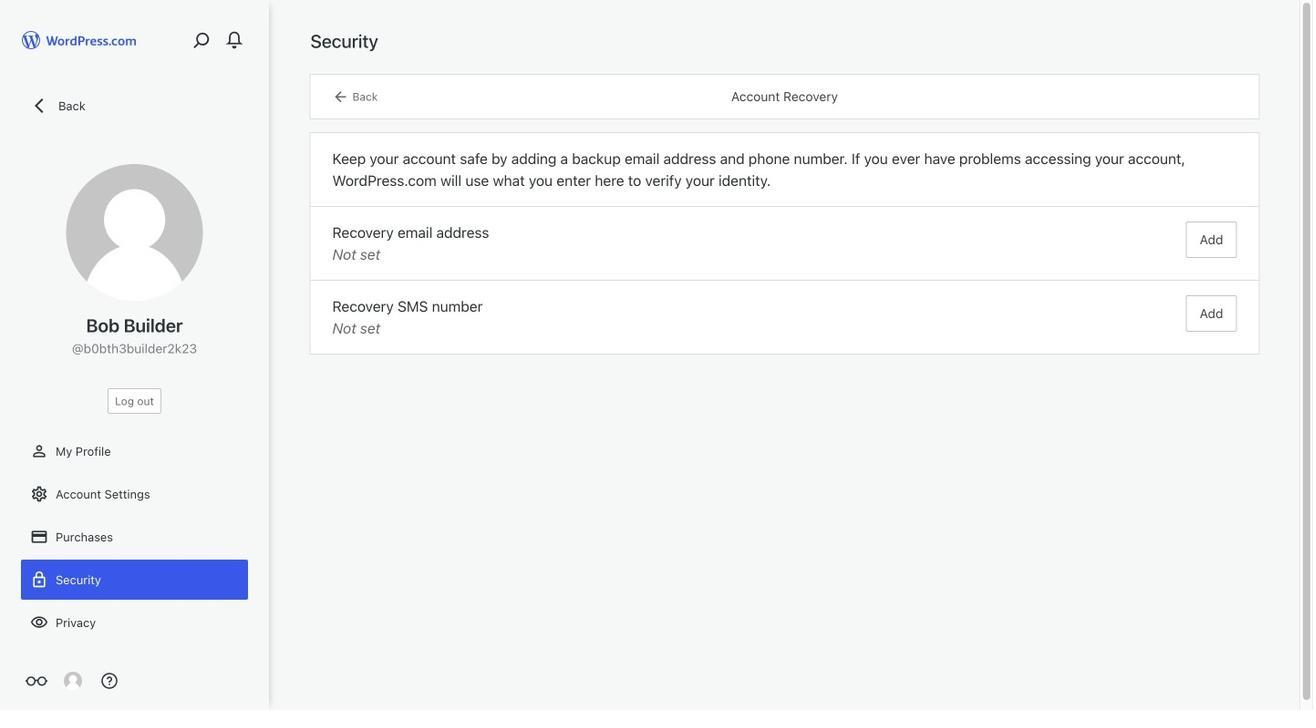 Task type: locate. For each thing, give the bounding box(es) containing it.
credit_card image
[[30, 528, 48, 546]]

visibility image
[[30, 614, 48, 632]]

person image
[[30, 442, 48, 461]]

1 vertical spatial bob builder image
[[64, 672, 82, 690]]

main content
[[310, 29, 1259, 354]]

bob builder image
[[66, 164, 203, 301], [64, 672, 82, 690]]

lock image
[[30, 571, 48, 589]]

settings image
[[30, 485, 48, 503]]



Task type: describe. For each thing, give the bounding box(es) containing it.
reader image
[[26, 670, 47, 692]]

0 vertical spatial bob builder image
[[66, 164, 203, 301]]



Task type: vqa. For each thing, say whether or not it's contained in the screenshot.
Credit_Card Image at the bottom of the page
yes



